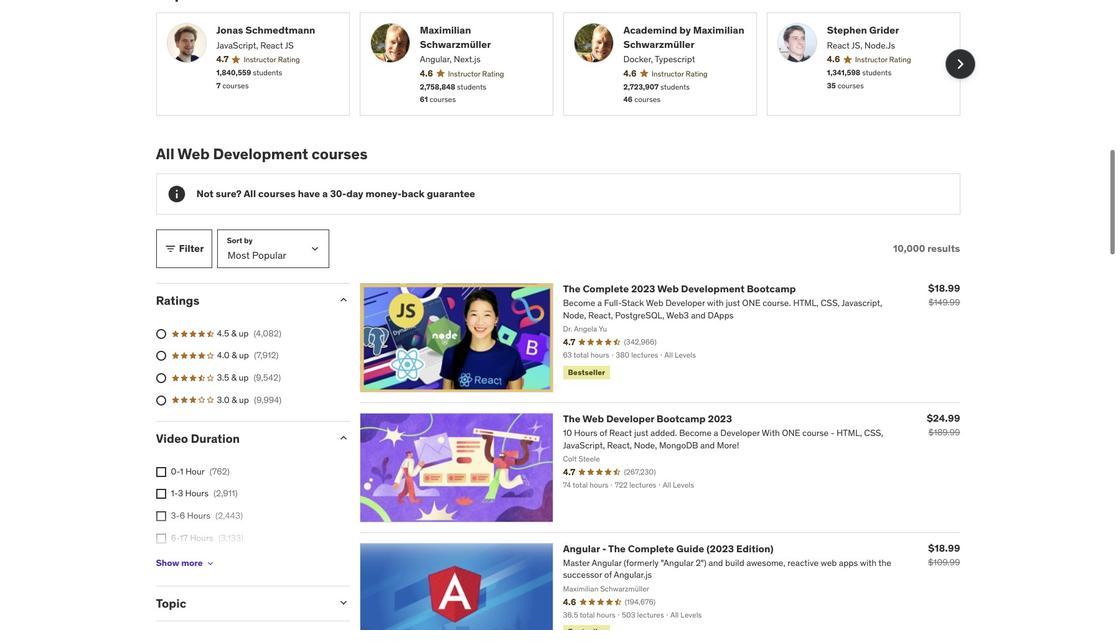 Task type: locate. For each thing, give the bounding box(es) containing it.
xsmall image inside show more button
[[205, 559, 215, 569]]

courses down 1,341,598 on the right top of page
[[838, 81, 864, 90]]

react inside the jonas schmedtmann javascript, react js
[[260, 40, 283, 51]]

1 vertical spatial $18.99
[[929, 542, 960, 555]]

1 react from the left
[[260, 40, 283, 51]]

0 vertical spatial the
[[563, 283, 581, 295]]

-
[[602, 543, 606, 555]]

students inside 2,758,848 students 61 courses
[[457, 82, 487, 91]]

1 horizontal spatial all
[[244, 188, 256, 200]]

1 horizontal spatial schwarzmüller
[[624, 38, 695, 50]]

& right 4.0
[[232, 350, 237, 361]]

hour
[[185, 466, 205, 478]]

carousel element
[[156, 13, 975, 116]]

instructor rating
[[244, 55, 300, 64], [855, 55, 911, 64], [448, 69, 504, 78], [652, 69, 708, 78]]

1 horizontal spatial react
[[827, 40, 850, 51]]

(2,911)
[[214, 488, 238, 500]]

rating down maximilian schwarzmüller link
[[482, 69, 504, 78]]

3.5 & up (9,542)
[[217, 372, 281, 383]]

7
[[216, 81, 221, 90]]

maximilian up angular,
[[420, 24, 471, 36]]

$18.99 inside $18.99 $109.99
[[929, 542, 960, 555]]

guarantee
[[427, 188, 475, 200]]

students for js,
[[862, 68, 892, 77]]

2 vertical spatial small image
[[337, 432, 350, 445]]

ratings
[[156, 293, 200, 308]]

1,840,559
[[216, 68, 251, 77]]

courses for all
[[258, 188, 296, 200]]

next.js
[[454, 54, 481, 65]]

0 vertical spatial xsmall image
[[156, 490, 166, 500]]

students down next.js
[[457, 82, 487, 91]]

instructor rating down next.js
[[448, 69, 504, 78]]

rating
[[278, 55, 300, 64], [890, 55, 911, 64], [482, 69, 504, 78], [686, 69, 708, 78]]

10,000 results status
[[893, 242, 960, 255]]

1 horizontal spatial web
[[583, 413, 604, 425]]

2,758,848
[[420, 82, 455, 91]]

small image inside filter button
[[164, 243, 177, 255]]

js
[[285, 40, 294, 51]]

video duration button
[[156, 432, 327, 447]]

courses inside 1,341,598 students 35 courses
[[838, 81, 864, 90]]

1 vertical spatial web
[[658, 283, 679, 295]]

the for the web developer bootcamp 2023
[[563, 413, 581, 425]]

maximilian inside academind by maximilian schwarzmüller docker, typescript
[[693, 24, 745, 36]]

2 react from the left
[[827, 40, 850, 51]]

edition)
[[736, 543, 774, 555]]

hours right 17 in the bottom of the page
[[190, 533, 213, 544]]

development
[[213, 145, 308, 164], [681, 283, 745, 295]]

2 vertical spatial web
[[583, 413, 604, 425]]

bootcamp
[[747, 283, 796, 295], [657, 413, 706, 425]]

4.7
[[216, 54, 229, 65]]

react down stephen
[[827, 40, 850, 51]]

$189.99
[[929, 427, 960, 438]]

1 schwarzmüller from the left
[[420, 38, 491, 50]]

duration
[[191, 432, 240, 447]]

(7,912)
[[254, 350, 279, 361]]

courses
[[223, 81, 249, 90], [838, 81, 864, 90], [430, 95, 456, 104], [635, 95, 661, 104], [312, 145, 368, 164], [258, 188, 296, 200]]

(2023
[[707, 543, 734, 555]]

instructor rating for schwarzmüller
[[652, 69, 708, 78]]

3.5
[[217, 372, 229, 383]]

small image
[[164, 243, 177, 255], [337, 294, 350, 306], [337, 432, 350, 445]]

0-1 hour (762)
[[171, 466, 230, 478]]

hours right 6
[[187, 511, 211, 522]]

stephen
[[827, 24, 867, 36]]

2 $18.99 from the top
[[929, 542, 960, 555]]

complete
[[583, 283, 629, 295], [628, 543, 674, 555]]

1 vertical spatial all
[[244, 188, 256, 200]]

all
[[156, 145, 174, 164], [244, 188, 256, 200]]

instructor up 1,840,559 students 7 courses on the top of the page
[[244, 55, 276, 64]]

the complete 2023 web development bootcamp
[[563, 283, 796, 295]]

courses inside the 2,723,907 students 46 courses
[[635, 95, 661, 104]]

0 horizontal spatial schwarzmüller
[[420, 38, 491, 50]]

1 horizontal spatial maximilian
[[693, 24, 745, 36]]

2 xsmall image from the top
[[156, 534, 166, 544]]

2 maximilian from the left
[[693, 24, 745, 36]]

1 vertical spatial small image
[[337, 294, 350, 306]]

1 vertical spatial the
[[563, 413, 581, 425]]

typescript
[[655, 54, 695, 65]]

the web developer bootcamp 2023
[[563, 413, 732, 425]]

students inside 1,840,559 students 7 courses
[[253, 68, 282, 77]]

0 vertical spatial bootcamp
[[747, 283, 796, 295]]

10,000 results
[[893, 242, 960, 255]]

academind by maximilian schwarzmüller link
[[624, 23, 746, 51]]

hours for 6-17 hours
[[190, 533, 213, 544]]

instructor
[[244, 55, 276, 64], [855, 55, 888, 64], [448, 69, 481, 78], [652, 69, 684, 78]]

3
[[178, 488, 183, 500]]

4.6
[[827, 54, 840, 65], [420, 68, 433, 79], [624, 68, 637, 79]]

1 vertical spatial bootcamp
[[657, 413, 706, 425]]

courses for 7
[[223, 81, 249, 90]]

0 horizontal spatial maximilian
[[420, 24, 471, 36]]

rating down "node.js"
[[890, 55, 911, 64]]

students right 1,840,559
[[253, 68, 282, 77]]

$18.99 $109.99
[[928, 542, 960, 568]]

react down jonas schmedtmann link on the left top of the page
[[260, 40, 283, 51]]

0 vertical spatial development
[[213, 145, 308, 164]]

4.6 down angular,
[[420, 68, 433, 79]]

2 schwarzmüller from the left
[[624, 38, 695, 50]]

10,000
[[893, 242, 925, 255]]

courses down 2,723,907
[[635, 95, 661, 104]]

maximilian schwarzmüller link
[[420, 23, 543, 51]]

popular instructors element
[[156, 0, 975, 116]]

courses down 1,840,559
[[223, 81, 249, 90]]

2 horizontal spatial 4.6
[[827, 54, 840, 65]]

xsmall image left 3-
[[156, 512, 166, 522]]

courses for 46
[[635, 95, 661, 104]]

&
[[231, 328, 237, 339], [232, 350, 237, 361], [231, 372, 237, 383], [232, 394, 237, 406]]

$18.99
[[929, 282, 960, 294], [929, 542, 960, 555]]

schwarzmüller up next.js
[[420, 38, 491, 50]]

hours right 3
[[185, 488, 209, 500]]

schwarzmüller down academind
[[624, 38, 695, 50]]

rating for schwarzmüller
[[686, 69, 708, 78]]

$18.99 for angular - the complete guide (2023 edition)
[[929, 542, 960, 555]]

$149.99
[[929, 297, 960, 308]]

4.6 down docker,
[[624, 68, 637, 79]]

hours
[[185, 488, 209, 500], [187, 511, 211, 522], [190, 533, 213, 544], [187, 555, 210, 566]]

courses down the 2,758,848
[[430, 95, 456, 104]]

node.js
[[865, 40, 895, 51]]

1 horizontal spatial development
[[681, 283, 745, 295]]

react
[[260, 40, 283, 51], [827, 40, 850, 51]]

instructor rating down typescript
[[652, 69, 708, 78]]

0-
[[171, 466, 180, 478]]

1 horizontal spatial bootcamp
[[747, 283, 796, 295]]

filter button
[[156, 230, 212, 268]]

4.6 up 1,341,598 on the right top of page
[[827, 54, 840, 65]]

courses inside 1,840,559 students 7 courses
[[223, 81, 249, 90]]

1 xsmall image from the top
[[156, 468, 166, 478]]

2,723,907
[[624, 82, 659, 91]]

0 horizontal spatial react
[[260, 40, 283, 51]]

xsmall image
[[156, 468, 166, 478], [156, 534, 166, 544]]

0 horizontal spatial 4.6
[[420, 68, 433, 79]]

show more button
[[156, 552, 215, 577]]

rating down js
[[278, 55, 300, 64]]

0 vertical spatial complete
[[583, 283, 629, 295]]

1 vertical spatial xsmall image
[[156, 534, 166, 544]]

(762)
[[210, 466, 230, 478]]

4.5
[[217, 328, 229, 339]]

rating down typescript
[[686, 69, 708, 78]]

2 horizontal spatial web
[[658, 283, 679, 295]]

students for react
[[253, 68, 282, 77]]

0 vertical spatial web
[[178, 145, 210, 164]]

1 maximilian from the left
[[420, 24, 471, 36]]

courses left have
[[258, 188, 296, 200]]

instructor rating down js
[[244, 55, 300, 64]]

students down typescript
[[661, 82, 690, 91]]

1 vertical spatial xsmall image
[[156, 512, 166, 522]]

maximilian right by
[[693, 24, 745, 36]]

& right 4.5
[[231, 328, 237, 339]]

1
[[180, 466, 183, 478]]

instructor down next.js
[[448, 69, 481, 78]]

& right 3.5
[[231, 372, 237, 383]]

xsmall image
[[156, 490, 166, 500], [156, 512, 166, 522], [205, 559, 215, 569]]

1-3 hours (2,911)
[[171, 488, 238, 500]]

2,758,848 students 61 courses
[[420, 82, 487, 104]]

docker,
[[624, 54, 653, 65]]

instructor for js,
[[855, 55, 888, 64]]

courses inside 2,758,848 students 61 courses
[[430, 95, 456, 104]]

& right 3.0
[[232, 394, 237, 406]]

instructor down "node.js"
[[855, 55, 888, 64]]

0 vertical spatial small image
[[164, 243, 177, 255]]

the
[[563, 283, 581, 295], [563, 413, 581, 425], [608, 543, 626, 555]]

1 vertical spatial 2023
[[708, 413, 732, 425]]

instructor rating for js,
[[855, 55, 911, 64]]

$18.99 up $109.99
[[929, 542, 960, 555]]

0 horizontal spatial all
[[156, 145, 174, 164]]

$24.99
[[927, 412, 960, 424]]

academind by maximilian schwarzmüller docker, typescript
[[624, 24, 745, 65]]

(9,542)
[[254, 372, 281, 383]]

2023
[[631, 283, 656, 295], [708, 413, 732, 425]]

up right 3.0
[[239, 394, 249, 406]]

instructor rating down "node.js"
[[855, 55, 911, 64]]

0 vertical spatial 2023
[[631, 283, 656, 295]]

xsmall image left 0-
[[156, 468, 166, 478]]

small image for ratings
[[337, 294, 350, 306]]

students
[[253, 68, 282, 77], [862, 68, 892, 77], [457, 82, 487, 91], [661, 82, 690, 91]]

1 horizontal spatial 2023
[[708, 413, 732, 425]]

xsmall image left '6-'
[[156, 534, 166, 544]]

up for 3.0 & up
[[239, 394, 249, 406]]

0 horizontal spatial development
[[213, 145, 308, 164]]

instructor down typescript
[[652, 69, 684, 78]]

up
[[239, 328, 249, 339], [239, 350, 249, 361], [239, 372, 249, 383], [239, 394, 249, 406]]

maximilian schwarzmüller angular, next.js
[[420, 24, 491, 65]]

0 vertical spatial xsmall image
[[156, 468, 166, 478]]

1 $18.99 from the top
[[929, 282, 960, 294]]

schwarzmüller
[[420, 38, 491, 50], [624, 38, 695, 50]]

up right 4.0
[[239, 350, 249, 361]]

up right 3.5
[[239, 372, 249, 383]]

schwarzmüller inside academind by maximilian schwarzmüller docker, typescript
[[624, 38, 695, 50]]

1 horizontal spatial 4.6
[[624, 68, 637, 79]]

$18.99 up $149.99
[[929, 282, 960, 294]]

2 vertical spatial xsmall image
[[205, 559, 215, 569]]

students down "node.js"
[[862, 68, 892, 77]]

0 horizontal spatial web
[[178, 145, 210, 164]]

stephen grider link
[[827, 23, 950, 37]]

jonas schmedtmann link
[[216, 23, 339, 37]]

by
[[680, 24, 691, 36]]

xsmall image right more
[[205, 559, 215, 569]]

xsmall image left 1-
[[156, 490, 166, 500]]

up right 4.5
[[239, 328, 249, 339]]

developer
[[606, 413, 655, 425]]

students inside 1,341,598 students 35 courses
[[862, 68, 892, 77]]

4.0 & up (7,912)
[[217, 350, 279, 361]]

rating for next.js
[[482, 69, 504, 78]]

0 vertical spatial $18.99
[[929, 282, 960, 294]]

courses up 30-
[[312, 145, 368, 164]]

students inside the 2,723,907 students 46 courses
[[661, 82, 690, 91]]

rating for js,
[[890, 55, 911, 64]]

46
[[624, 95, 633, 104]]

0 vertical spatial all
[[156, 145, 174, 164]]



Task type: vqa. For each thing, say whether or not it's contained in the screenshot.
first xsmall icon from the top
yes



Task type: describe. For each thing, give the bounding box(es) containing it.
$109.99
[[928, 557, 960, 568]]

1,840,559 students 7 courses
[[216, 68, 282, 90]]

angular
[[563, 543, 600, 555]]

xsmall image for 1-
[[156, 490, 166, 500]]

instructor for next.js
[[448, 69, 481, 78]]

instructor for react
[[244, 55, 276, 64]]

not
[[196, 188, 214, 200]]

xsmall image for 6-
[[156, 534, 166, 544]]

2,723,907 students 46 courses
[[624, 82, 690, 104]]

hours for 1-3 hours
[[185, 488, 209, 500]]

show more
[[156, 558, 203, 569]]

0 horizontal spatial bootcamp
[[657, 413, 706, 425]]

up for 3.5 & up
[[239, 372, 249, 383]]

have
[[298, 188, 320, 200]]

web for development
[[178, 145, 210, 164]]

30-
[[330, 188, 346, 200]]

back
[[402, 188, 425, 200]]

angular - the complete guide (2023 edition)
[[563, 543, 774, 555]]

results
[[928, 242, 960, 255]]

day
[[346, 188, 363, 200]]

& for 4.5
[[231, 328, 237, 339]]

courses for 61
[[430, 95, 456, 104]]

(9,994)
[[254, 394, 282, 406]]

video duration
[[156, 432, 240, 447]]

1 vertical spatial complete
[[628, 543, 674, 555]]

more
[[181, 558, 203, 569]]

small image
[[337, 597, 350, 610]]

rating for react
[[278, 55, 300, 64]]

61
[[420, 95, 428, 104]]

the complete 2023 web development bootcamp link
[[563, 283, 796, 295]]

all web development courses
[[156, 145, 368, 164]]

4.5 & up (4,082)
[[217, 328, 281, 339]]

3-6 hours (2,443)
[[171, 511, 243, 522]]

jonas schmedtmann javascript, react js
[[216, 24, 315, 51]]

jonas
[[216, 24, 243, 36]]

(3,133)
[[218, 533, 244, 544]]

3-
[[171, 511, 180, 522]]

ratings button
[[156, 293, 327, 308]]

hours right the 17+
[[187, 555, 210, 566]]

courses for development
[[312, 145, 368, 164]]

$18.99 for the complete 2023 web development bootcamp
[[929, 282, 960, 294]]

courses for 35
[[838, 81, 864, 90]]

instructor for schwarzmüller
[[652, 69, 684, 78]]

video
[[156, 432, 188, 447]]

academind
[[624, 24, 677, 36]]

1,341,598 students 35 courses
[[827, 68, 892, 90]]

(2,443)
[[216, 511, 243, 522]]

filter
[[179, 242, 204, 255]]

instructor rating for react
[[244, 55, 300, 64]]

web for developer
[[583, 413, 604, 425]]

the for the complete 2023 web development bootcamp
[[563, 283, 581, 295]]

instructor rating for next.js
[[448, 69, 504, 78]]

grider
[[870, 24, 899, 36]]

javascript,
[[216, 40, 258, 51]]

js,
[[852, 40, 863, 51]]

xsmall image for 3-
[[156, 512, 166, 522]]

& for 3.5
[[231, 372, 237, 383]]

6-
[[171, 533, 180, 544]]

not sure? all courses have a 30-day money-back guarantee
[[196, 188, 475, 200]]

up for 4.5 & up
[[239, 328, 249, 339]]

& for 4.0
[[232, 350, 237, 361]]

1 vertical spatial development
[[681, 283, 745, 295]]

4.6 for academind by maximilian schwarzmüller
[[624, 68, 637, 79]]

35
[[827, 81, 836, 90]]

angular,
[[420, 54, 452, 65]]

4.0
[[217, 350, 230, 361]]

6-17 hours (3,133)
[[171, 533, 244, 544]]

next image
[[950, 54, 970, 74]]

17+ hours
[[171, 555, 210, 566]]

$24.99 $189.99
[[927, 412, 960, 438]]

small image for video duration
[[337, 432, 350, 445]]

17+
[[171, 555, 185, 566]]

the web developer bootcamp 2023 link
[[563, 413, 732, 425]]

4.6 for stephen grider
[[827, 54, 840, 65]]

stephen grider react js, node.js
[[827, 24, 899, 51]]

4.6 for maximilian schwarzmüller
[[420, 68, 433, 79]]

angular - the complete guide (2023 edition) link
[[563, 543, 774, 555]]

(4,082)
[[254, 328, 281, 339]]

topic
[[156, 596, 186, 611]]

a
[[322, 188, 328, 200]]

schmedtmann
[[245, 24, 315, 36]]

6
[[180, 511, 185, 522]]

hours for 3-6 hours
[[187, 511, 211, 522]]

1,341,598
[[827, 68, 861, 77]]

react inside stephen grider react js, node.js
[[827, 40, 850, 51]]

show
[[156, 558, 179, 569]]

17
[[180, 533, 188, 544]]

students for schwarzmüller
[[661, 82, 690, 91]]

maximilian inside maximilian schwarzmüller angular, next.js
[[420, 24, 471, 36]]

$18.99 $149.99
[[929, 282, 960, 308]]

topic button
[[156, 596, 327, 611]]

0 horizontal spatial 2023
[[631, 283, 656, 295]]

2 vertical spatial the
[[608, 543, 626, 555]]

students for next.js
[[457, 82, 487, 91]]

up for 4.0 & up
[[239, 350, 249, 361]]

3.0
[[217, 394, 230, 406]]

sure?
[[216, 188, 242, 200]]

& for 3.0
[[232, 394, 237, 406]]

xsmall image for 0-
[[156, 468, 166, 478]]

1-
[[171, 488, 178, 500]]



